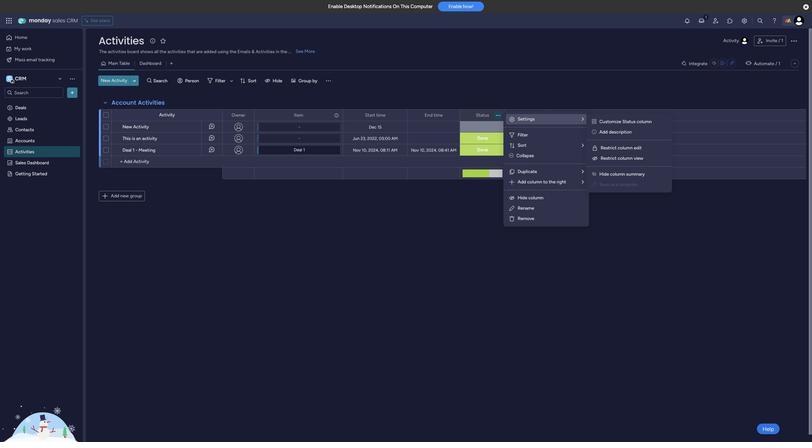Task type: describe. For each thing, give the bounding box(es) containing it.
desktop
[[344, 4, 362, 9]]

mass
[[15, 57, 25, 62]]

activities right &
[[256, 49, 275, 54]]

add description
[[600, 129, 632, 135]]

nov for nov 10, 2024, 08:41 am
[[411, 148, 419, 153]]

restrict column edit
[[601, 145, 642, 151]]

dapulse integrations image
[[682, 61, 687, 66]]

hide for hide column summary
[[600, 172, 609, 177]]

an
[[136, 136, 141, 141]]

start
[[365, 112, 375, 118]]

options image for activity type
[[542, 110, 546, 121]]

person
[[185, 78, 199, 84]]

remove
[[518, 216, 534, 221]]

edit
[[634, 145, 642, 151]]

add column to the right image
[[509, 179, 515, 185]]

rename
[[518, 206, 534, 211]]

1 horizontal spatial new
[[123, 124, 132, 130]]

to
[[543, 179, 548, 185]]

duplicate
[[518, 169, 537, 174]]

1 vertical spatial -
[[299, 136, 300, 141]]

rename image
[[509, 205, 515, 212]]

group by button
[[288, 76, 321, 86]]

save as a template menu item
[[592, 181, 667, 189]]

invite / 1 button
[[754, 36, 786, 46]]

phone
[[518, 136, 531, 141]]

sales
[[15, 160, 26, 165]]

sales dashboard
[[15, 160, 49, 165]]

activities up "board"
[[99, 33, 144, 48]]

activities inside field
[[138, 99, 165, 107]]

2 activities from the left
[[168, 49, 186, 54]]

jun
[[353, 136, 360, 141]]

home button
[[4, 32, 70, 43]]

type
[[532, 112, 542, 118]]

10, for nov 10, 2024, 08:41 am
[[420, 148, 425, 153]]

see for see plans
[[91, 18, 98, 23]]

0 horizontal spatial options image
[[334, 110, 338, 121]]

contacts
[[15, 127, 34, 132]]

hide column summary
[[600, 172, 645, 177]]

help
[[763, 426, 774, 432]]

tracking
[[38, 57, 55, 62]]

home
[[15, 35, 27, 40]]

nov 10, 2024, 08:11 am
[[353, 148, 398, 153]]

1 vertical spatial status
[[623, 119, 636, 125]]

deal for deal 1 - meeting
[[123, 148, 131, 153]]

invite
[[766, 38, 778, 43]]

activities inside "list box"
[[15, 149, 34, 154]]

2 horizontal spatial options image
[[790, 37, 798, 45]]

restrict for restrict column edit
[[601, 145, 617, 151]]

Owner field
[[230, 112, 247, 119]]

search everything image
[[757, 18, 764, 24]]

list arrow image for settings
[[582, 117, 584, 122]]

on
[[393, 4, 399, 9]]

deals
[[15, 105, 26, 110]]

filter inside "popup button"
[[215, 78, 226, 84]]

notifications image
[[684, 18, 691, 24]]

as
[[611, 182, 615, 187]]

am for nov 10, 2024, 08:11 am
[[391, 148, 398, 153]]

are
[[196, 49, 203, 54]]

hide button
[[262, 76, 286, 86]]

crm inside workspace selection element
[[15, 76, 26, 82]]

Start time field
[[364, 112, 387, 119]]

v2 collapse column outline image
[[509, 153, 514, 159]]

v2 status outline image
[[592, 119, 597, 125]]

menu image
[[325, 78, 332, 84]]

the right all at top
[[160, 49, 166, 54]]

save as a template
[[600, 182, 638, 187]]

restrict for restrict column view
[[601, 156, 617, 161]]

nov for nov 10, 2024, 08:11 am
[[353, 148, 361, 153]]

monday
[[29, 17, 51, 24]]

angle down image
[[133, 78, 136, 83]]

1 vertical spatial new activity
[[123, 124, 149, 130]]

activity
[[142, 136, 157, 141]]

page.
[[288, 49, 300, 54]]

group
[[130, 193, 142, 199]]

hide column
[[518, 195, 544, 201]]

Search in workspace field
[[14, 89, 54, 96]]

accounts
[[15, 138, 35, 143]]

lottie animation element
[[0, 377, 83, 442]]

add to favorites image
[[160, 37, 166, 44]]

the
[[99, 49, 107, 54]]

the right in
[[281, 49, 287, 54]]

column for restrict column edit
[[618, 145, 633, 151]]

list box containing deals
[[0, 101, 83, 267]]

column for hide column
[[529, 195, 544, 201]]

invite / 1
[[766, 38, 783, 43]]

call
[[532, 136, 538, 141]]

filter button
[[205, 76, 236, 86]]

am for nov 10, 2024, 08:41 am
[[450, 148, 457, 153]]

more
[[305, 49, 315, 54]]

add column to the right
[[518, 179, 566, 185]]

add for add description
[[600, 129, 608, 135]]

autopilot image
[[746, 59, 752, 67]]

group by
[[299, 78, 318, 84]]

activity inside field
[[515, 112, 530, 118]]

see plans button
[[82, 16, 113, 26]]

Activities field
[[97, 33, 146, 48]]

/ for automate
[[776, 61, 778, 66]]

duplicate image
[[509, 169, 515, 175]]

sort inside menu
[[518, 143, 527, 148]]

time for start time
[[376, 112, 385, 118]]

2024, for 08:41
[[426, 148, 437, 153]]

main
[[108, 61, 118, 66]]

main table
[[108, 61, 130, 66]]

the inside menu
[[549, 179, 556, 185]]

invite members image
[[713, 18, 719, 24]]

mass email tracking
[[15, 57, 55, 62]]

description
[[609, 129, 632, 135]]

add view image
[[170, 61, 173, 66]]

dapulse close image
[[804, 4, 809, 10]]

restrict column view
[[601, 156, 643, 161]]

add new group
[[111, 193, 142, 199]]

filter image
[[509, 132, 515, 138]]

08:41
[[438, 148, 449, 153]]

hidden eye outline image
[[592, 172, 597, 177]]

in
[[276, 49, 279, 54]]

work
[[22, 46, 31, 51]]

enable now!
[[449, 4, 473, 9]]

list arrow image for add column to the right
[[582, 180, 584, 185]]

notifications
[[363, 4, 392, 9]]

restrict column view image
[[592, 155, 598, 162]]

leads
[[15, 116, 27, 121]]

the right "using"
[[230, 49, 236, 54]]

/ for invite
[[779, 38, 780, 43]]

end
[[425, 112, 433, 118]]

08:11
[[380, 148, 390, 153]]

item
[[294, 112, 303, 118]]

see more
[[296, 49, 315, 54]]

sort image
[[509, 142, 515, 149]]

mass email tracking button
[[4, 55, 70, 65]]

options image for owner
[[245, 110, 250, 121]]

column information image
[[334, 113, 339, 118]]

deal for deal 1
[[294, 148, 302, 152]]

dashboard button
[[135, 58, 166, 69]]

added
[[204, 49, 217, 54]]

workspace selection element
[[6, 75, 27, 83]]

end time
[[425, 112, 443, 118]]

getting
[[15, 171, 31, 176]]

is
[[132, 136, 135, 141]]

public dashboard image
[[7, 160, 13, 166]]

customize status column
[[600, 119, 652, 125]]

new
[[120, 193, 129, 199]]

2 done from the top
[[477, 147, 488, 153]]

plans
[[99, 18, 110, 23]]

my work
[[14, 46, 31, 51]]

column for restrict column view
[[618, 156, 633, 161]]

help image
[[771, 18, 778, 24]]

dashboard inside "list box"
[[27, 160, 49, 165]]



Task type: vqa. For each thing, say whether or not it's contained in the screenshot.
of
no



Task type: locate. For each thing, give the bounding box(es) containing it.
+ Add Activity  text field
[[115, 158, 220, 166]]

new activity inside button
[[101, 78, 127, 83]]

activity inside popup button
[[724, 38, 739, 43]]

board
[[127, 49, 139, 54]]

1 horizontal spatial options image
[[552, 111, 565, 120]]

crm right workspace image
[[15, 76, 26, 82]]

Search field
[[152, 76, 171, 85]]

activity up this is an activity
[[133, 124, 149, 130]]

1 vertical spatial crm
[[15, 76, 26, 82]]

0 horizontal spatial status
[[476, 112, 489, 118]]

options image for status
[[496, 110, 501, 121]]

1 horizontal spatial time
[[434, 112, 443, 118]]

0 vertical spatial crm
[[67, 17, 78, 24]]

am right 08:41
[[450, 148, 457, 153]]

add inside menu
[[518, 179, 526, 185]]

deal 1 - meeting
[[123, 148, 155, 153]]

done left sort icon
[[477, 147, 488, 153]]

new activity button
[[98, 76, 130, 86]]

public board image
[[7, 171, 13, 177]]

activity down the account activities field
[[159, 112, 175, 118]]

enable left the desktop at the top of page
[[328, 4, 343, 9]]

emails
[[238, 49, 251, 54]]

1 list arrow image from the top
[[582, 117, 584, 122]]

0 horizontal spatial dashboard
[[27, 160, 49, 165]]

deal
[[123, 148, 131, 153], [294, 148, 302, 152]]

2 deal from the left
[[294, 148, 302, 152]]

1 vertical spatial sort
[[518, 143, 527, 148]]

sort button
[[238, 76, 260, 86]]

enable for enable now!
[[449, 4, 462, 9]]

activities down the v2 search icon
[[138, 99, 165, 107]]

sort right arrow down icon
[[248, 78, 257, 84]]

list arrow image left restrict column edit icon
[[582, 143, 584, 148]]

computer
[[411, 4, 433, 9]]

dashboard inside button
[[140, 61, 161, 66]]

0 horizontal spatial 2024,
[[368, 148, 379, 153]]

inbox image
[[698, 18, 705, 24]]

15
[[378, 125, 382, 130]]

column down restrict column edit
[[618, 156, 633, 161]]

column up edit
[[637, 119, 652, 125]]

Item field
[[292, 112, 305, 119]]

restrict right the restrict column view image
[[601, 156, 617, 161]]

0 horizontal spatial meeting
[[139, 148, 155, 153]]

- up deal 1
[[299, 136, 300, 141]]

now!
[[463, 4, 473, 9]]

list arrow image left magic wand outline image
[[582, 180, 584, 185]]

10, for nov 10, 2024, 08:11 am
[[362, 148, 367, 153]]

group
[[299, 78, 311, 84]]

1 restrict from the top
[[601, 145, 617, 151]]

list arrow image
[[582, 143, 584, 148], [582, 170, 584, 174]]

am
[[392, 136, 398, 141], [391, 148, 398, 153], [450, 148, 457, 153]]

0 vertical spatial /
[[779, 38, 780, 43]]

new activity down main table button
[[101, 78, 127, 83]]

03:00
[[379, 136, 391, 141]]

add left new
[[111, 193, 119, 199]]

column for hide column summary
[[610, 172, 625, 177]]

2 time from the left
[[434, 112, 443, 118]]

/ inside 'invite / 1' button
[[779, 38, 780, 43]]

this left is
[[123, 136, 131, 141]]

restrict right restrict column edit icon
[[601, 145, 617, 151]]

add new group button
[[99, 191, 145, 201]]

activity type
[[515, 112, 542, 118]]

hide for hide column
[[518, 195, 527, 201]]

status up description
[[623, 119, 636, 125]]

sort down phone
[[518, 143, 527, 148]]

see more link
[[295, 48, 316, 55]]

0 vertical spatial done
[[477, 136, 488, 141]]

2 nov from the left
[[411, 148, 419, 153]]

1 deal from the left
[[123, 148, 131, 153]]

0 horizontal spatial this
[[123, 136, 131, 141]]

0 vertical spatial restrict
[[601, 145, 617, 151]]

hide column image
[[509, 195, 515, 201]]

activity left type
[[515, 112, 530, 118]]

time right end
[[434, 112, 443, 118]]

1 vertical spatial restrict
[[601, 156, 617, 161]]

collapse board header image
[[793, 61, 798, 66]]

hide right hidden eye outline icon
[[600, 172, 609, 177]]

activity inside button
[[111, 78, 127, 83]]

-
[[299, 125, 300, 129], [299, 136, 300, 141], [136, 148, 138, 153]]

1 vertical spatial new
[[123, 124, 132, 130]]

2 2024, from the left
[[426, 148, 437, 153]]

0 horizontal spatial crm
[[15, 76, 26, 82]]

add right add column to the right icon
[[518, 179, 526, 185]]

show board description image
[[149, 38, 157, 44]]

list arrow image for duplicate
[[582, 170, 584, 174]]

1 horizontal spatial filter
[[518, 132, 528, 138]]

1 vertical spatial see
[[296, 49, 303, 54]]

End time field
[[423, 112, 445, 119]]

new
[[101, 78, 110, 83], [123, 124, 132, 130]]

0 horizontal spatial deal
[[123, 148, 131, 153]]

am right 03:00
[[392, 136, 398, 141]]

view
[[634, 156, 643, 161]]

menu
[[504, 112, 589, 227]]

meeting
[[520, 147, 536, 153], [139, 148, 155, 153]]

time inside start time field
[[376, 112, 385, 118]]

&
[[252, 49, 255, 54]]

0 horizontal spatial filter
[[215, 78, 226, 84]]

monday sales crm
[[29, 17, 78, 24]]

1 horizontal spatial hide
[[518, 195, 527, 201]]

1 vertical spatial list arrow image
[[582, 180, 584, 185]]

the activities board shows all the activities that are added using the emails & activities in the page.
[[99, 49, 300, 54]]

dashboard down shows
[[140, 61, 161, 66]]

2024, left 08:11
[[368, 148, 379, 153]]

list arrow image
[[582, 117, 584, 122], [582, 180, 584, 185]]

summary
[[626, 172, 645, 177]]

hide inside menu
[[518, 195, 527, 201]]

0 horizontal spatial new
[[101, 78, 110, 83]]

activity button
[[721, 36, 752, 46]]

time inside end time field
[[434, 112, 443, 118]]

enable inside enable now! button
[[449, 4, 462, 9]]

0 vertical spatial filter
[[215, 78, 226, 84]]

activity
[[724, 38, 739, 43], [111, 78, 127, 83], [159, 112, 175, 118], [515, 112, 530, 118], [133, 124, 149, 130]]

add for add column to the right
[[518, 179, 526, 185]]

person button
[[175, 76, 203, 86]]

magic wand outline image
[[592, 182, 597, 187]]

1 horizontal spatial 2024,
[[426, 148, 437, 153]]

1 image
[[703, 13, 709, 21]]

filter
[[215, 78, 226, 84], [518, 132, 528, 138]]

1 done from the top
[[477, 136, 488, 141]]

hide right hide column 'icon'
[[518, 195, 527, 201]]

add
[[600, 129, 608, 135], [518, 179, 526, 185], [111, 193, 119, 199]]

activities down accounts
[[15, 149, 34, 154]]

automate / 1
[[754, 61, 781, 66]]

2 vertical spatial add
[[111, 193, 119, 199]]

0 horizontal spatial /
[[776, 61, 778, 66]]

2 horizontal spatial add
[[600, 129, 608, 135]]

hide left the group by popup button
[[273, 78, 282, 84]]

all
[[154, 49, 159, 54]]

right
[[557, 179, 566, 185]]

0 vertical spatial this
[[401, 4, 409, 9]]

enable for enable desktop notifications on this computer
[[328, 4, 343, 9]]

add inside button
[[111, 193, 119, 199]]

2024, left 08:41
[[426, 148, 437, 153]]

automate
[[754, 61, 774, 66]]

a
[[616, 182, 618, 187]]

this is an activity
[[123, 136, 157, 141]]

- down an
[[136, 148, 138, 153]]

option
[[0, 102, 83, 103]]

1 horizontal spatial crm
[[67, 17, 78, 24]]

apps image
[[727, 18, 734, 24]]

activity down apps 'image'
[[724, 38, 739, 43]]

1 horizontal spatial this
[[401, 4, 409, 9]]

Activity Type field
[[513, 112, 543, 119]]

see left more
[[296, 49, 303, 54]]

crm right sales at the top left
[[67, 17, 78, 24]]

v2 info image
[[592, 129, 597, 135]]

done
[[477, 136, 488, 141], [477, 147, 488, 153]]

1 vertical spatial this
[[123, 136, 131, 141]]

meeting up the collapse
[[520, 147, 536, 153]]

by
[[313, 78, 318, 84]]

nov left 08:41
[[411, 148, 419, 153]]

1 2024, from the left
[[368, 148, 379, 153]]

1 horizontal spatial activities
[[168, 49, 186, 54]]

sort
[[248, 78, 257, 84], [518, 143, 527, 148]]

that
[[187, 49, 195, 54]]

0 vertical spatial new activity
[[101, 78, 127, 83]]

1 nov from the left
[[353, 148, 361, 153]]

time for end time
[[434, 112, 443, 118]]

started
[[32, 171, 47, 176]]

status inside field
[[476, 112, 489, 118]]

table
[[119, 61, 130, 66]]

1 horizontal spatial dashboard
[[140, 61, 161, 66]]

v2 search image
[[147, 77, 152, 84]]

0 horizontal spatial sort
[[248, 78, 257, 84]]

sales
[[52, 17, 65, 24]]

Status field
[[474, 112, 491, 119]]

see
[[91, 18, 98, 23], [296, 49, 303, 54]]

settings
[[518, 116, 535, 122]]

this right on
[[401, 4, 409, 9]]

1 horizontal spatial deal
[[294, 148, 302, 152]]

1 10, from the left
[[362, 148, 367, 153]]

activity left angle down image
[[111, 78, 127, 83]]

2024, for 08:11
[[368, 148, 379, 153]]

options image
[[69, 90, 76, 96], [245, 110, 250, 121], [496, 110, 501, 121], [542, 110, 546, 121]]

2 vertical spatial hide
[[518, 195, 527, 201]]

template
[[620, 182, 638, 187]]

customize
[[600, 119, 621, 125]]

column up restrict column view at the top right of the page
[[618, 145, 633, 151]]

0 vertical spatial -
[[299, 125, 300, 129]]

filter left arrow down icon
[[215, 78, 226, 84]]

am for jun 23, 2022, 03:00 am
[[392, 136, 398, 141]]

hide for hide
[[273, 78, 282, 84]]

1 inside button
[[782, 38, 783, 43]]

1 time from the left
[[376, 112, 385, 118]]

2022,
[[367, 136, 378, 141]]

10, left 08:41
[[420, 148, 425, 153]]

2 list arrow image from the top
[[582, 180, 584, 185]]

dec 15
[[369, 125, 382, 130]]

1 activities from the left
[[108, 49, 126, 54]]

1 vertical spatial filter
[[518, 132, 528, 138]]

dashboard up started
[[27, 160, 49, 165]]

0 vertical spatial dashboard
[[140, 61, 161, 66]]

settings image
[[509, 116, 515, 123]]

1 horizontal spatial enable
[[449, 4, 462, 9]]

enable now! button
[[438, 2, 484, 11]]

list box
[[0, 101, 83, 267]]

the right to
[[549, 179, 556, 185]]

1 vertical spatial add
[[518, 179, 526, 185]]

0 horizontal spatial activities
[[108, 49, 126, 54]]

meeting down activity
[[139, 148, 155, 153]]

/ right the automate
[[776, 61, 778, 66]]

0 horizontal spatial time
[[376, 112, 385, 118]]

2 restrict from the top
[[601, 156, 617, 161]]

column up a
[[610, 172, 625, 177]]

0 vertical spatial sort
[[248, 78, 257, 84]]

list arrow image left v2 status outline "icon"
[[582, 117, 584, 122]]

1 list arrow image from the top
[[582, 143, 584, 148]]

column for add column to the right
[[527, 179, 542, 185]]

sort inside popup button
[[248, 78, 257, 84]]

2 horizontal spatial hide
[[600, 172, 609, 177]]

0 vertical spatial see
[[91, 18, 98, 23]]

0 horizontal spatial hide
[[273, 78, 282, 84]]

lottie animation image
[[0, 377, 83, 442]]

enable desktop notifications on this computer
[[328, 4, 433, 9]]

see plans
[[91, 18, 110, 23]]

filter inside menu
[[518, 132, 528, 138]]

hide inside popup button
[[273, 78, 282, 84]]

status left settings image
[[476, 112, 489, 118]]

1 vertical spatial /
[[776, 61, 778, 66]]

2 10, from the left
[[420, 148, 425, 153]]

1
[[782, 38, 783, 43], [779, 61, 781, 66], [133, 148, 134, 153], [303, 148, 305, 152]]

phone call
[[518, 136, 538, 141]]

see left plans
[[91, 18, 98, 23]]

activities
[[108, 49, 126, 54], [168, 49, 186, 54]]

2 list arrow image from the top
[[582, 170, 584, 174]]

options image
[[790, 37, 798, 45], [334, 110, 338, 121], [552, 111, 565, 120]]

my work button
[[4, 44, 70, 54]]

new up is
[[123, 124, 132, 130]]

1 horizontal spatial add
[[518, 179, 526, 185]]

1 horizontal spatial sort
[[518, 143, 527, 148]]

nov down jun
[[353, 148, 361, 153]]

workspace options image
[[69, 75, 76, 82]]

add right v2 info icon
[[600, 129, 608, 135]]

10,
[[362, 148, 367, 153], [420, 148, 425, 153]]

done down status field
[[477, 136, 488, 141]]

0 vertical spatial list arrow image
[[582, 143, 584, 148]]

main table button
[[98, 58, 135, 69]]

1 horizontal spatial status
[[623, 119, 636, 125]]

account activities
[[112, 99, 165, 107]]

1 horizontal spatial /
[[779, 38, 780, 43]]

2 vertical spatial -
[[136, 148, 138, 153]]

new down main
[[101, 78, 110, 83]]

0 vertical spatial add
[[600, 129, 608, 135]]

new inside button
[[101, 78, 110, 83]]

arrow down image
[[228, 77, 236, 85]]

column
[[637, 119, 652, 125], [618, 145, 633, 151], [618, 156, 633, 161], [610, 172, 625, 177], [527, 179, 542, 185], [529, 195, 544, 201]]

column left to
[[527, 179, 542, 185]]

menu containing settings
[[504, 112, 589, 227]]

0 horizontal spatial 10,
[[362, 148, 367, 153]]

0 vertical spatial new
[[101, 78, 110, 83]]

activities up main table button
[[108, 49, 126, 54]]

1 horizontal spatial 10,
[[420, 148, 425, 153]]

workspace image
[[6, 75, 13, 82]]

column up rename
[[529, 195, 544, 201]]

0 vertical spatial list arrow image
[[582, 117, 584, 122]]

0 horizontal spatial nov
[[353, 148, 361, 153]]

integrate
[[689, 61, 708, 66]]

the
[[160, 49, 166, 54], [230, 49, 236, 54], [281, 49, 287, 54], [549, 179, 556, 185]]

0 vertical spatial hide
[[273, 78, 282, 84]]

am right 08:11
[[391, 148, 398, 153]]

1 horizontal spatial meeting
[[520, 147, 536, 153]]

1 vertical spatial hide
[[600, 172, 609, 177]]

this
[[401, 4, 409, 9], [123, 136, 131, 141]]

time right start
[[376, 112, 385, 118]]

Account Activities field
[[110, 99, 166, 107]]

christina overa image
[[794, 16, 805, 26]]

0 horizontal spatial add
[[111, 193, 119, 199]]

see inside button
[[91, 18, 98, 23]]

1 vertical spatial dashboard
[[27, 160, 49, 165]]

getting started
[[15, 171, 47, 176]]

select product image
[[6, 18, 12, 24]]

activities up add view "icon" at the top left
[[168, 49, 186, 54]]

collapse
[[517, 153, 534, 159]]

deal 1
[[294, 148, 305, 152]]

emails settings image
[[741, 18, 748, 24]]

list arrow image for sort
[[582, 143, 584, 148]]

list arrow image left hidden eye outline icon
[[582, 170, 584, 174]]

status
[[476, 112, 489, 118], [623, 119, 636, 125]]

restrict column edit image
[[592, 145, 598, 151]]

/ right invite
[[779, 38, 780, 43]]

remove image
[[509, 216, 515, 222]]

1 horizontal spatial see
[[296, 49, 303, 54]]

0 vertical spatial status
[[476, 112, 489, 118]]

see for see more
[[296, 49, 303, 54]]

0 horizontal spatial enable
[[328, 4, 343, 9]]

0 horizontal spatial see
[[91, 18, 98, 23]]

new activity up is
[[123, 124, 149, 130]]

enable left now!
[[449, 4, 462, 9]]

add for add new group
[[111, 193, 119, 199]]

1 vertical spatial done
[[477, 147, 488, 153]]

1 vertical spatial list arrow image
[[582, 170, 584, 174]]

1 horizontal spatial nov
[[411, 148, 419, 153]]

filter right filter icon in the right top of the page
[[518, 132, 528, 138]]

- down item field
[[299, 125, 300, 129]]

shows
[[140, 49, 153, 54]]

10, down 23,
[[362, 148, 367, 153]]



